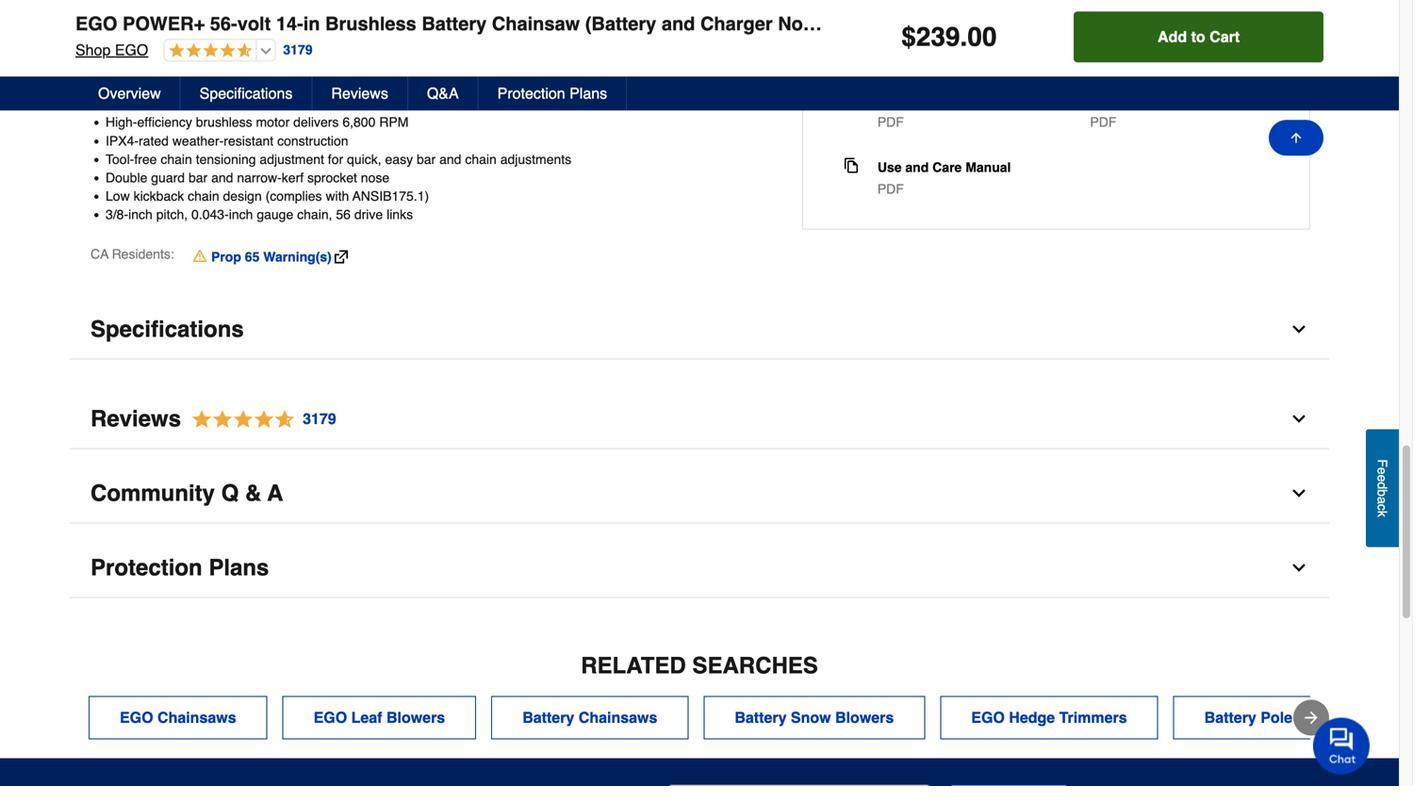 Task type: vqa. For each thing, say whether or not it's contained in the screenshot.
Lowe's to the right
no



Task type: locate. For each thing, give the bounding box(es) containing it.
recommended
[[298, 78, 382, 93]]

chevron down image inside specifications button
[[1290, 320, 1309, 339]]

& inside "button"
[[245, 481, 262, 507]]

0 vertical spatial &
[[245, 481, 262, 507]]

0 vertical spatial protection plans button
[[479, 79, 627, 113]]

adjustments
[[500, 152, 572, 167]]

use
[[878, 160, 902, 175]]

trimmers right hedge
[[724, 684, 780, 700]]

1 vertical spatial 56v
[[235, 757, 262, 775]]

0 vertical spatial specifications
[[200, 87, 293, 105]]

chevron down image
[[1290, 559, 1309, 578]]

2 power from the left
[[1055, 684, 1092, 700]]

power
[[410, 684, 447, 700], [1055, 684, 1092, 700]]

reviews
[[331, 87, 388, 105], [91, 406, 181, 432]]

equipment left combo
[[1095, 684, 1160, 700]]

a inside 30cc gas equivalent up to 100 cuts on a 4x4 with the recommended 56v 2.5ah arc lithium™ battery (available separately) 14-inch bar and chain high-efficiency brushless motor delivers 6,800 rpm ipx4-rated weather-resistant construction tool-free chain tensioning adjustment for quick, easy bar and chain adjustments double guard bar and narrow-kerf sprocket nose low kickback chain design (complies with ansib175.1) 3/8-inch pitch, 0.043-inch gauge chain, 56 drive links
[[213, 78, 220, 93]]

0 horizontal spatial trimmers
[[724, 684, 780, 700]]

1 vertical spatial protection plans
[[91, 555, 269, 581]]

2 vertical spatial ego
[[198, 757, 231, 775]]

shop ego
[[75, 44, 148, 61]]

0 vertical spatial ego
[[75, 16, 117, 37]]

hedge
[[681, 684, 721, 700]]

inch down '100'
[[125, 96, 149, 111]]

1 vertical spatial plans
[[209, 555, 269, 581]]

inch down "kickback"
[[128, 207, 153, 222]]

protection plans up the adjustments
[[498, 87, 607, 105]]

2 horizontal spatial one battery more tools image
[[1138, 749, 1328, 786]]

protection plans down community q & a
[[91, 555, 269, 581]]

0 horizontal spatial a
[[213, 78, 220, 93]]

0 horizontal spatial with
[[249, 78, 272, 93]]

2 e from the top
[[1375, 475, 1390, 482]]

30cc
[[106, 59, 139, 74]]

e up d
[[1375, 467, 1390, 475]]

document image left prop65
[[1057, 91, 1072, 106]]

to right add
[[1192, 31, 1206, 48]]

1 horizontal spatial protection plans
[[498, 87, 607, 105]]

prop65 warning label pdf
[[1090, 93, 1229, 130]]

2 cordless from the left
[[1270, 684, 1322, 700]]

motor
[[256, 115, 290, 130]]

trimmers for hedge trimmers
[[724, 684, 780, 700]]

arrow up image
[[1289, 133, 1304, 148]]

lithium™
[[482, 78, 538, 93]]

pdf down warranty
[[878, 114, 904, 130]]

with down sprocket
[[326, 189, 349, 204]]

chain
[[201, 96, 233, 111], [161, 152, 192, 167], [465, 152, 497, 167], [188, 189, 219, 204]]

q
[[221, 481, 239, 507]]

kits
[[1211, 684, 1233, 700]]

gauge
[[257, 207, 294, 222]]

and right use
[[906, 160, 929, 175]]

0 horizontal spatial bar
[[153, 96, 172, 111]]

1 horizontal spatial cordless
[[1270, 684, 1322, 700]]

0 vertical spatial protection
[[498, 87, 566, 105]]

overview button
[[79, 79, 181, 113]]

cordless electric push la button
[[1252, 674, 1414, 712]]

cordless inside button
[[355, 684, 406, 700]]

equipment
[[450, 684, 515, 700], [1095, 684, 1160, 700]]

1 horizontal spatial bar
[[189, 170, 208, 185]]

2 document image from the left
[[1057, 91, 1072, 106]]

1 trimmers from the left
[[724, 684, 780, 700]]

cordless left electric
[[1270, 684, 1322, 700]]

ego down saws
[[198, 757, 231, 775]]

kerf
[[282, 170, 304, 185]]

3179
[[283, 45, 313, 60], [303, 410, 336, 428]]

0 horizontal spatial 14-
[[106, 96, 125, 111]]

14- right volt
[[276, 16, 303, 37]]

resistant
[[224, 133, 274, 148]]

one battery more tools image
[[699, 749, 889, 786], [919, 749, 1108, 786], [1138, 749, 1328, 786]]

protection plans button up the adjustments
[[479, 79, 627, 113]]

ego power+ 56-volt 615-cfm 170-mph battery handheld leaf blower 2.5 ah (battery and charger included) image
[[499, 749, 650, 786]]

trimmers right string
[[856, 684, 913, 700]]

& left a
[[245, 481, 262, 507]]

0 horizontal spatial power
[[410, 684, 447, 700]]

cuts
[[167, 78, 191, 93]]

& right batteries
[[574, 684, 584, 700]]

warning
[[1139, 93, 1191, 108]]

plans down q
[[209, 555, 269, 581]]

c
[[1375, 504, 1390, 511]]

2 vertical spatial chevron down image
[[1290, 484, 1309, 503]]

a right on
[[213, 78, 220, 93]]

delivers
[[293, 115, 339, 130]]

for
[[328, 152, 343, 167]]

56-
[[210, 16, 237, 37]]

one battery more tools image down kits
[[1138, 749, 1328, 786]]

e up b
[[1375, 475, 1390, 482]]

ego up up
[[115, 44, 148, 61]]

4.6 stars image
[[164, 45, 252, 63], [181, 407, 337, 433]]

power+
[[123, 16, 205, 37]]

gas
[[143, 59, 164, 74]]

0 vertical spatial 56v
[[386, 78, 409, 93]]

equipment inside button
[[450, 684, 515, 700]]

chainsaws
[[950, 684, 1017, 700]]

1 power from the left
[[410, 684, 447, 700]]

3 one battery more tools image from the left
[[1138, 749, 1328, 786]]

ego power+ 56-volt 14-in brushless battery chainsaw (battery and charger not included)
[[75, 16, 899, 37]]

bar right easy
[[417, 152, 436, 167]]

1 vertical spatial 3179
[[303, 410, 336, 428]]

1 horizontal spatial a
[[1375, 497, 1390, 504]]

to right up
[[126, 78, 137, 93]]

and right (battery
[[662, 16, 695, 37]]

2 chevron down image from the top
[[1290, 410, 1309, 429]]

2 equipment from the left
[[1095, 684, 1160, 700]]

specifications down residents:
[[91, 317, 244, 343]]

in
[[303, 16, 320, 37]]

0 vertical spatial 3179
[[283, 45, 313, 60]]

ego
[[75, 16, 117, 37], [115, 44, 148, 61], [198, 757, 231, 775]]

1 horizontal spatial with
[[326, 189, 349, 204]]

00
[[968, 25, 997, 55]]

up
[[106, 78, 122, 93]]

bar
[[153, 96, 172, 111], [417, 152, 436, 167], [189, 170, 208, 185]]

one battery more tools image down string
[[699, 749, 889, 786]]

1 cordless from the left
[[355, 684, 406, 700]]

pdf inside prop65 warning label pdf
[[1090, 114, 1117, 130]]

chat invite button image
[[1314, 717, 1371, 775]]

specifications up brushless
[[200, 87, 293, 105]]

1 vertical spatial &
[[574, 684, 584, 700]]

community
[[91, 481, 215, 507]]

link icon image
[[335, 251, 348, 264]]

1 horizontal spatial reviews
[[331, 87, 388, 105]]

1 vertical spatial protection
[[91, 555, 202, 581]]

trimmers inside button
[[724, 684, 780, 700]]

document image for prop65
[[1057, 91, 1072, 106]]

string trimmers button
[[799, 674, 931, 712]]

prop
[[211, 250, 241, 265]]

included)
[[815, 16, 899, 37]]

ego for ego power+ 56-volt 14-in brushless battery chainsaw (battery and charger not included)
[[75, 16, 117, 37]]

1 horizontal spatial equipment
[[1095, 684, 1160, 700]]

1 horizontal spatial power
[[1055, 684, 1092, 700]]

inch
[[125, 96, 149, 111], [128, 207, 153, 222], [229, 207, 253, 222]]

specifications for the bottommost specifications button
[[91, 317, 244, 343]]

with
[[249, 78, 272, 93], [326, 189, 349, 204]]

14- inside 30cc gas equivalent up to 100 cuts on a 4x4 with the recommended 56v 2.5ah arc lithium™ battery (available separately) 14-inch bar and chain high-efficiency brushless motor delivers 6,800 rpm ipx4-rated weather-resistant construction tool-free chain tensioning adjustment for quick, easy bar and chain adjustments double guard bar and narrow-kerf sprocket nose low kickback chain design (complies with ansib175.1) 3/8-inch pitch, 0.043-inch gauge chain, 56 drive links
[[106, 96, 125, 111]]

0 vertical spatial to
[[1192, 31, 1206, 48]]

0 vertical spatial 14-
[[276, 16, 303, 37]]

cordless for cordless power equipment batteries & chargers
[[355, 684, 406, 700]]

a up the k
[[1375, 497, 1390, 504]]

combo
[[1163, 684, 1208, 700]]

0 horizontal spatial one battery more tools image
[[699, 749, 889, 786]]

equipment left batteries
[[450, 684, 515, 700]]

protection up the adjustments
[[498, 87, 566, 105]]

trimmers inside "button"
[[856, 684, 913, 700]]

1 chevron down image from the top
[[1290, 320, 1309, 339]]

protection plans button down community q & a "button"
[[70, 539, 1330, 599]]

14-
[[276, 16, 303, 37], [106, 96, 125, 111]]

0 horizontal spatial equipment
[[450, 684, 515, 700]]

0 vertical spatial reviews
[[331, 87, 388, 105]]

equipment inside button
[[1095, 684, 1160, 700]]

high-
[[106, 115, 137, 130]]

pdf inside 'use and care manual pdf'
[[878, 181, 904, 196]]

narrow-
[[237, 170, 282, 185]]

1 vertical spatial reviews
[[91, 406, 181, 432]]

pdf inside warranty guide pdf
[[878, 114, 904, 130]]

f
[[1375, 459, 1390, 467]]

1 vertical spatial 4.6 stars image
[[181, 407, 337, 433]]

1 vertical spatial specifications button
[[70, 301, 1330, 360]]

1 vertical spatial a
[[1375, 497, 1390, 504]]

2 trimmers from the left
[[856, 684, 913, 700]]

cordless
[[355, 684, 406, 700], [1270, 684, 1322, 700]]

56
[[336, 207, 351, 222]]

construction
[[277, 133, 349, 148]]

tensioning
[[196, 152, 256, 167]]

add to cart
[[1158, 31, 1240, 48]]

3/8-
[[106, 207, 128, 222]]

0 vertical spatial chevron down image
[[1290, 320, 1309, 339]]

plans down (battery
[[570, 87, 607, 105]]

4.6 stars image up a
[[181, 407, 337, 433]]

56v left system
[[235, 757, 262, 775]]

0 vertical spatial plans
[[570, 87, 607, 105]]

0 vertical spatial a
[[213, 78, 220, 93]]

1 vertical spatial chevron down image
[[1290, 410, 1309, 429]]

1 vertical spatial bar
[[417, 152, 436, 167]]

to inside button
[[1192, 31, 1206, 48]]

bar right guard
[[189, 170, 208, 185]]

&
[[245, 481, 262, 507], [574, 684, 584, 700]]

reviews up the community
[[91, 406, 181, 432]]

chevron down image
[[1290, 320, 1309, 339], [1290, 410, 1309, 429], [1290, 484, 1309, 503]]

1 equipment from the left
[[450, 684, 515, 700]]

trimmers
[[724, 684, 780, 700], [856, 684, 913, 700]]

1 horizontal spatial to
[[1192, 31, 1206, 48]]

adjustment
[[260, 152, 324, 167]]

3 chevron down image from the top
[[1290, 484, 1309, 503]]

document image
[[844, 91, 859, 106], [1057, 91, 1072, 106]]

pdf
[[878, 114, 904, 130], [1090, 114, 1117, 130], [878, 181, 904, 196]]

to
[[1192, 31, 1206, 48], [126, 78, 137, 93]]

100
[[141, 78, 163, 93]]

with left the at the left top of page
[[249, 78, 272, 93]]

k
[[1375, 511, 1390, 517]]

guide
[[938, 93, 976, 108]]

1 vertical spatial to
[[126, 78, 137, 93]]

14- down up
[[106, 96, 125, 111]]

chevron down image for specifications
[[1290, 320, 1309, 339]]

ego up shop
[[75, 16, 117, 37]]

overview
[[98, 87, 161, 105]]

1 horizontal spatial one battery more tools image
[[919, 749, 1108, 786]]

0 horizontal spatial to
[[126, 78, 137, 93]]

0 vertical spatial with
[[249, 78, 272, 93]]

chevron down image for reviews
[[1290, 410, 1309, 429]]

power equipment combo kits button
[[1036, 674, 1252, 712]]

protection down the community
[[91, 555, 202, 581]]

pdf down prop65
[[1090, 114, 1117, 130]]

chain up the 0.043-
[[188, 189, 219, 204]]

separately)
[[646, 78, 711, 93]]

1 vertical spatial protection plans button
[[70, 539, 1330, 599]]

bar up efficiency
[[153, 96, 172, 111]]

0 horizontal spatial document image
[[844, 91, 859, 106]]

1 horizontal spatial 56v
[[386, 78, 409, 93]]

4.6 stars image down 56-
[[164, 45, 252, 63]]

1 document image from the left
[[844, 91, 859, 106]]

1 vertical spatial specifications
[[91, 317, 244, 343]]

one battery more tools image down the chainsaws button
[[919, 749, 1108, 786]]

document image left warranty
[[844, 91, 859, 106]]

4.6 stars image containing 3179
[[181, 407, 337, 433]]

pdf down use
[[878, 181, 904, 196]]

arc
[[451, 78, 478, 93]]

1 horizontal spatial document image
[[1057, 91, 1072, 106]]

battery
[[422, 16, 487, 37]]

cordless inside button
[[1270, 684, 1322, 700]]

0 horizontal spatial cordless
[[355, 684, 406, 700]]

0 horizontal spatial &
[[245, 481, 262, 507]]

1 horizontal spatial trimmers
[[856, 684, 913, 700]]

1 horizontal spatial &
[[574, 684, 584, 700]]

chevron down image inside community q & a "button"
[[1290, 484, 1309, 503]]

1 vertical spatial 14-
[[106, 96, 125, 111]]

56v left 2.5ah
[[386, 78, 409, 93]]

6,800
[[343, 115, 376, 130]]

specifications for top specifications button
[[200, 87, 293, 105]]

cordless right blowers
[[355, 684, 406, 700]]

leaf blowers button
[[222, 674, 336, 712]]

reviews up "6,800"
[[331, 87, 388, 105]]

0 vertical spatial 4.6 stars image
[[164, 45, 252, 63]]



Task type: describe. For each thing, give the bounding box(es) containing it.
chain up guard
[[161, 152, 192, 167]]

$
[[902, 25, 916, 55]]

rated
[[139, 133, 169, 148]]

1 e from the top
[[1375, 467, 1390, 475]]

2 vertical spatial bar
[[189, 170, 208, 185]]

add to cart button
[[1074, 14, 1324, 65]]

0 vertical spatial protection plans
[[498, 87, 607, 105]]

0 horizontal spatial protection
[[91, 555, 202, 581]]

d
[[1375, 482, 1390, 489]]

& inside button
[[574, 684, 584, 700]]

f e e d b a c k button
[[1366, 429, 1399, 547]]

easy
[[385, 152, 413, 167]]

0 horizontal spatial protection plans
[[91, 555, 269, 581]]

push
[[1372, 684, 1401, 700]]

efficiency
[[137, 115, 192, 130]]

and down cuts
[[175, 96, 197, 111]]

1 horizontal spatial protection
[[498, 87, 566, 105]]

reviews inside "button"
[[331, 87, 388, 105]]

trimmers for string trimmers
[[856, 684, 913, 700]]

pole
[[143, 684, 168, 700]]

and right easy
[[440, 152, 462, 167]]

56v inside 30cc gas equivalent up to 100 cuts on a 4x4 with the recommended 56v 2.5ah arc lithium™ battery (available separately) 14-inch bar and chain high-efficiency brushless motor delivers 6,800 rpm ipx4-rated weather-resistant construction tool-free chain tensioning adjustment for quick, easy bar and chain adjustments double guard bar and narrow-kerf sprocket nose low kickback chain design (complies with ansib175.1) 3/8-inch pitch, 0.043-inch gauge chain, 56 drive links
[[386, 78, 409, 93]]

document image
[[844, 158, 859, 173]]

leaf
[[241, 684, 268, 700]]

weather-
[[172, 133, 224, 148]]

0 vertical spatial bar
[[153, 96, 172, 111]]

239
[[916, 25, 960, 55]]

la
[[1404, 684, 1414, 700]]

not
[[778, 16, 810, 37]]

1 horizontal spatial 14-
[[276, 16, 303, 37]]

pole saws
[[143, 684, 203, 700]]

pole saws button
[[124, 674, 222, 712]]

hedge trimmers button
[[662, 674, 799, 712]]

manual
[[966, 160, 1011, 175]]

label
[[1195, 93, 1229, 108]]

power inside button
[[1055, 684, 1092, 700]]

saws
[[171, 684, 203, 700]]

inch down design
[[229, 207, 253, 222]]

links
[[387, 207, 413, 222]]

chain left the adjustments
[[465, 152, 497, 167]]

cordless power equipment batteries & chargers
[[355, 684, 643, 700]]

prop 65 warning(s)
[[211, 250, 332, 265]]

ansib175.1)
[[353, 189, 429, 204]]

on
[[194, 78, 209, 93]]

document image for warranty
[[844, 91, 859, 106]]

cart
[[1210, 31, 1240, 48]]

community q & a
[[91, 481, 283, 507]]

leaf blowers
[[241, 684, 317, 700]]

cordless electric push la
[[1270, 684, 1414, 700]]

nose
[[361, 170, 390, 185]]

prop65 warning label link
[[1090, 91, 1229, 110]]

chainsaw
[[492, 16, 580, 37]]

hedge trimmers
[[681, 684, 780, 700]]

1 horizontal spatial plans
[[570, 87, 607, 105]]

2 one battery more tools image from the left
[[919, 749, 1108, 786]]

b
[[1375, 489, 1390, 497]]

(available
[[586, 78, 642, 93]]

kickback
[[133, 189, 184, 204]]

0 vertical spatial specifications button
[[181, 79, 313, 113]]

equivalent
[[168, 59, 228, 74]]

0 horizontal spatial reviews
[[91, 406, 181, 432]]

chain up brushless
[[201, 96, 233, 111]]

charger
[[701, 16, 773, 37]]

a
[[267, 481, 283, 507]]

65
[[245, 250, 260, 265]]

0.043-
[[191, 207, 229, 222]]

to inside 30cc gas equivalent up to 100 cuts on a 4x4 with the recommended 56v 2.5ah arc lithium™ battery (available separately) 14-inch bar and chain high-efficiency brushless motor delivers 6,800 rpm ipx4-rated weather-resistant construction tool-free chain tensioning adjustment for quick, easy bar and chain adjustments double guard bar and narrow-kerf sprocket nose low kickback chain design (complies with ansib175.1) 3/8-inch pitch, 0.043-inch gauge chain, 56 drive links
[[126, 78, 137, 93]]

prop65
[[1090, 93, 1135, 108]]

1 vertical spatial ego
[[115, 44, 148, 61]]

and down 'tensioning'
[[211, 170, 233, 185]]

ca residents:
[[91, 247, 174, 262]]

low
[[106, 189, 130, 204]]

tool-
[[106, 152, 134, 167]]

power inside button
[[410, 684, 447, 700]]

chargers
[[587, 684, 643, 700]]

warranty
[[878, 93, 935, 108]]

2 horizontal spatial bar
[[417, 152, 436, 167]]

prop 65 warning(s) link
[[193, 248, 348, 267]]

0 horizontal spatial 56v
[[235, 757, 262, 775]]

q&a
[[427, 87, 459, 105]]

1 vertical spatial with
[[326, 189, 349, 204]]

use and care manual link
[[878, 158, 1011, 177]]

a inside button
[[1375, 497, 1390, 504]]

ego for ego 56v system
[[198, 757, 231, 775]]

2.5ah
[[413, 78, 448, 93]]

chainsaws button
[[931, 674, 1036, 712]]

(battery
[[585, 16, 657, 37]]

all button
[[72, 674, 124, 712]]

chevron down image for community q & a
[[1290, 484, 1309, 503]]

1 one battery more tools image from the left
[[699, 749, 889, 786]]

blowers
[[271, 684, 317, 700]]

cordless for cordless electric push la
[[1270, 684, 1322, 700]]

batteries
[[518, 684, 571, 700]]

4x4
[[224, 78, 245, 93]]

rpm
[[379, 115, 409, 130]]

string trimmers
[[818, 684, 913, 700]]

0 horizontal spatial plans
[[209, 555, 269, 581]]

battery
[[542, 78, 582, 93]]

ca
[[91, 247, 109, 262]]

care
[[933, 160, 962, 175]]

ipx4-
[[106, 133, 139, 148]]

$ 239 . 00
[[902, 25, 997, 55]]

chain,
[[297, 207, 332, 222]]

quick,
[[347, 152, 382, 167]]

use and care manual pdf
[[878, 160, 1011, 196]]

design
[[223, 189, 262, 204]]

warning image
[[193, 249, 207, 264]]

q&a button
[[408, 79, 479, 113]]

cordless power equipment batteries & chargers button
[[336, 674, 662, 712]]

shop
[[75, 44, 111, 61]]

drive
[[354, 207, 383, 222]]

and inside 'use and care manual pdf'
[[906, 160, 929, 175]]



